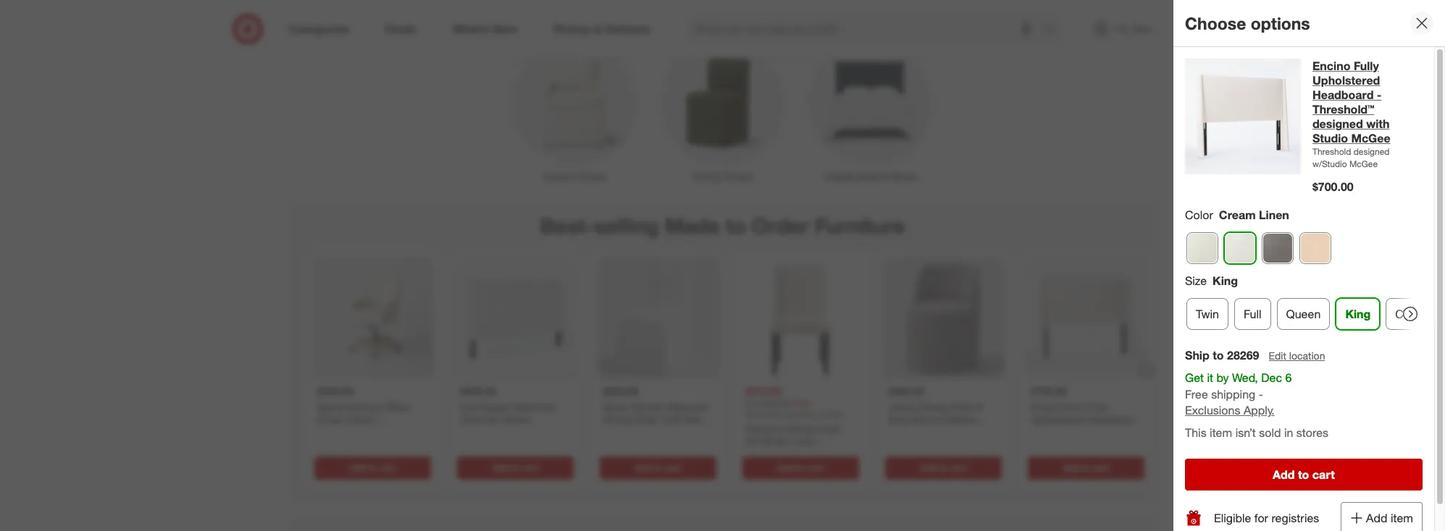 Task type: describe. For each thing, give the bounding box(es) containing it.
exclusions apply. link
[[1185, 404, 1275, 418]]

skyline
[[745, 448, 778, 460]]

skirted
[[631, 401, 663, 413]]

mcgee inside $330.00 santa monica office chair cream - threshold™ designed with studio mcgee
[[371, 439, 404, 451]]

add inside "button"
[[1366, 512, 1388, 526]]

linen image
[[1300, 233, 1331, 264]]

add for santa monica office chair cream - threshold™ designed with studio mcgee image
[[349, 462, 366, 473]]

to for jessa dining chair in gray boucle milano elephant - threshold™ 'image'
[[939, 462, 947, 473]]

full link
[[1234, 298, 1271, 330]]

this item isn't sold in stores
[[1185, 426, 1329, 441]]

twin link
[[1187, 298, 1229, 330]]

reg
[[745, 398, 758, 409]]

chair inside $330.00 santa monica office chair cream - threshold™ designed with studio mcgee
[[317, 413, 341, 426]]

- inside encino fully upholstered headboard - threshold™ designed with studio mcgee threshold designed w/studio mcgee
[[1377, 88, 1382, 102]]

0 vertical spatial designed
[[1313, 117, 1363, 131]]

$250.00
[[602, 385, 638, 397]]

cream inside $330.00 santa monica office chair cream - threshold™ designed with studio mcgee
[[344, 413, 374, 426]]

off
[[745, 435, 759, 447]]

0 horizontal spatial king
[[1213, 274, 1238, 288]]

dining up made in the top left of the page
[[692, 171, 721, 183]]

shipping
[[1211, 387, 1256, 402]]

$320.00
[[888, 385, 924, 397]]

upholstered
[[1313, 73, 1380, 88]]

parsons dining chair off white linen - skyline furniture
[[745, 422, 840, 460]]

size
[[1185, 274, 1207, 288]]

threshold™ inside "$250.00 samy skirted slipcover dining chair twill white - threshold™"
[[609, 426, 660, 438]]

cart for $250.00
[[664, 462, 681, 473]]

twin
[[1196, 307, 1219, 322]]

in for chair
[[975, 401, 983, 413]]

made
[[665, 213, 720, 239]]

queen
[[1286, 307, 1321, 322]]

registries
[[1272, 511, 1319, 526]]

cart for $330.00
[[379, 462, 396, 473]]

headboard
[[1313, 88, 1374, 102]]

parsons dining chair off white linen - skyline furniture image
[[739, 257, 862, 379]]

apply.
[[1244, 404, 1275, 418]]

headboards & beds link
[[797, 37, 945, 184]]

designed inside $330.00 santa monica office chair cream - threshold™ designed with studio mcgee
[[370, 426, 412, 438]]

chairs for dining chairs
[[724, 171, 753, 183]]

28269
[[1227, 348, 1259, 363]]

carousel region
[[288, 202, 1157, 517]]

- inside parsons dining chair off white linen - skyline furniture
[[818, 435, 822, 447]]

$350.00 link
[[454, 257, 576, 454]]

$700.00 inside "carousel" region
[[1030, 385, 1066, 397]]

6
[[1285, 371, 1292, 385]]

to for full/queen halecrest channel tufted headboard cream - threshold™ designed with studio mcgee image
[[511, 462, 519, 473]]

$350.00
[[460, 385, 496, 397]]

ship
[[1185, 348, 1210, 363]]

dining chairs link
[[649, 37, 797, 184]]

elephant
[[888, 426, 928, 438]]

add to cart button for $330.00
[[314, 457, 431, 480]]

add to cart for $250.00
[[634, 462, 681, 473]]

fully
[[1354, 59, 1379, 73]]

stores
[[1297, 426, 1329, 441]]

edit location button
[[1268, 348, 1326, 364]]

dining inside $320.00 jessa dining chair in gray boucle milano elephant - threshold™
[[917, 401, 946, 413]]

0 vertical spatial furniture
[[815, 213, 905, 239]]

cart for $700.00
[[1092, 462, 1109, 473]]

group inside choose options dialog
[[1184, 273, 1445, 336]]

item for add
[[1391, 512, 1413, 526]]

dec
[[1261, 371, 1282, 385]]

threshold™ inside $330.00 santa monica office chair cream - threshold™ designed with studio mcgee
[[317, 426, 367, 438]]

encino fully upholstered headboard - threshold™ designed with studio mcgee threshold designed w/studio mcgee
[[1313, 59, 1391, 170]]

gray
[[888, 413, 909, 426]]

king inside "link"
[[1346, 307, 1371, 322]]

studio inside $330.00 santa monica office chair cream - threshold™ designed with studio mcgee
[[339, 439, 368, 451]]

exclusions
[[1185, 404, 1241, 418]]

in for sold
[[1284, 426, 1293, 441]]

full
[[1244, 307, 1262, 322]]

best-selling made to order furniture
[[540, 213, 905, 239]]

encino
[[1313, 59, 1351, 73]]

accent
[[543, 171, 575, 183]]

add item
[[1366, 512, 1413, 526]]

slipcover
[[666, 401, 708, 413]]

milano
[[946, 413, 977, 426]]

king link
[[1336, 298, 1380, 330]]

sold
[[1259, 426, 1281, 441]]

$700.00 link
[[1025, 257, 1147, 454]]

color cream linen
[[1185, 208, 1289, 222]]

office
[[382, 401, 409, 413]]

headboards
[[825, 171, 881, 183]]

chair inside "$250.00 samy skirted slipcover dining chair twill white - threshold™"
[[634, 413, 658, 426]]

get it by wed, dec 6 free shipping exclusions apply.
[[1185, 371, 1292, 418]]

to for santa monica office chair cream - threshold™ designed with studio mcgee image
[[368, 462, 376, 473]]

order
[[752, 213, 809, 239]]

0 vertical spatial mcgee
[[1351, 131, 1391, 146]]

w/studio
[[1313, 159, 1347, 170]]

headboards & beds
[[825, 171, 917, 183]]

samy
[[602, 401, 628, 413]]

monica
[[346, 401, 379, 413]]

boucle
[[912, 413, 944, 426]]

cream boucle image
[[1187, 233, 1218, 264]]

chair inside parsons dining chair off white linen - skyline furniture
[[816, 422, 840, 435]]

sale
[[793, 398, 810, 409]]

threshold™ inside $320.00 jessa dining chair in gray boucle milano elephant - threshold™
[[937, 426, 988, 438]]

size king
[[1185, 274, 1238, 288]]

cart for $320.00
[[950, 462, 967, 473]]



Task type: vqa. For each thing, say whether or not it's contained in the screenshot.
High
no



Task type: locate. For each thing, give the bounding box(es) containing it.
it
[[1207, 371, 1213, 385]]

in
[[975, 401, 983, 413], [1284, 426, 1293, 441]]

with
[[1366, 117, 1390, 131], [317, 439, 336, 451]]

search button
[[1036, 13, 1071, 48]]

location
[[1289, 350, 1325, 362]]

1 horizontal spatial linen
[[1259, 208, 1289, 222]]

0 horizontal spatial item
[[1210, 426, 1232, 441]]

1 vertical spatial designed
[[1354, 146, 1390, 157]]

$700.00
[[1313, 180, 1354, 194], [1030, 385, 1066, 397]]

furniture inside parsons dining chair off white linen - skyline furniture
[[780, 448, 821, 460]]

- inside $320.00 jessa dining chair in gray boucle milano elephant - threshold™
[[931, 426, 934, 438]]

0 horizontal spatial white
[[683, 413, 709, 426]]

add
[[349, 462, 366, 473], [492, 462, 508, 473], [634, 462, 651, 473], [777, 462, 794, 473], [920, 462, 936, 473], [1063, 462, 1079, 473], [1273, 468, 1295, 483], [1366, 512, 1388, 526]]

1 horizontal spatial in
[[1284, 426, 1293, 441]]

cart inside choose options dialog
[[1312, 468, 1335, 483]]

$320.00 jessa dining chair in gray boucle milano elephant - threshold™
[[888, 385, 988, 438]]

0 vertical spatial studio
[[1313, 131, 1348, 146]]

to for samy skirted slipcover dining chair twill white - threshold™ 'image'
[[653, 462, 662, 473]]

in up milano
[[975, 401, 983, 413]]

designed down office
[[370, 426, 412, 438]]

designed right threshold
[[1354, 146, 1390, 157]]

best-
[[540, 213, 594, 239]]

threshold
[[1313, 146, 1351, 157]]

1 vertical spatial in
[[1284, 426, 1293, 441]]

accent chairs link
[[501, 37, 649, 184]]

linen up 'gray' image
[[1259, 208, 1289, 222]]

linen inside parsons dining chair off white linen - skyline furniture
[[790, 435, 815, 447]]

white inside parsons dining chair off white linen - skyline furniture
[[761, 435, 787, 447]]

0 horizontal spatial studio
[[339, 439, 368, 451]]

- inside "$250.00 samy skirted slipcover dining chair twill white - threshold™"
[[602, 426, 606, 438]]

dining down samy
[[602, 413, 631, 426]]

furniture right skyline
[[780, 448, 821, 460]]

jessa dining chair in gray boucle milano elephant - threshold™ image
[[882, 257, 1004, 379]]

threshold™ down santa
[[317, 426, 367, 438]]

mcgee down the headboard
[[1351, 131, 1391, 146]]

santa monica office chair cream - threshold™ designed with studio mcgee image
[[311, 257, 434, 379]]

chairs for accent chairs
[[577, 171, 607, 183]]

dining inside "$250.00 samy skirted slipcover dining chair twill white - threshold™"
[[602, 413, 631, 426]]

0 vertical spatial with
[[1366, 117, 1390, 131]]

1 chairs from the left
[[577, 171, 607, 183]]

add for full/queen halecrest channel tufted headboard cream - threshold™ designed with studio mcgee image
[[492, 462, 508, 473]]

with down santa
[[317, 439, 336, 451]]

1 vertical spatial king
[[1346, 307, 1371, 322]]

&
[[884, 171, 890, 183]]

this
[[1185, 426, 1207, 441]]

white inside "$250.00 samy skirted slipcover dining chair twill white - threshold™"
[[683, 413, 709, 426]]

by
[[1217, 371, 1229, 385]]

queen link
[[1277, 298, 1330, 330]]

1 vertical spatial cream
[[344, 413, 374, 426]]

studio down monica on the bottom left
[[339, 439, 368, 451]]

1 horizontal spatial $700.00
[[1313, 180, 1354, 194]]

$216.00 reg $240.00 sale
[[745, 385, 810, 409]]

1 vertical spatial furniture
[[780, 448, 821, 460]]

king encino fully upholstered headboard cream linen - threshold™ designed with studio mcgee image
[[1025, 257, 1147, 379]]

chairs up best-selling made to order furniture
[[724, 171, 753, 183]]

chairs right accent
[[577, 171, 607, 183]]

1 vertical spatial $700.00
[[1030, 385, 1066, 397]]

chair inside $320.00 jessa dining chair in gray boucle milano elephant - threshold™
[[948, 401, 972, 413]]

mcgee
[[1351, 131, 1391, 146], [1350, 159, 1378, 170], [371, 439, 404, 451]]

1 horizontal spatial king
[[1346, 307, 1371, 322]]

selling
[[594, 213, 659, 239]]

add for king encino fully upholstered headboard cream linen - threshold™ designed with studio mcgee image
[[1063, 462, 1079, 473]]

0 horizontal spatial $700.00
[[1030, 385, 1066, 397]]

encino fully upholstered headboard - threshold™ designed with studio mcgee link
[[1313, 59, 1423, 146]]

0 vertical spatial in
[[975, 401, 983, 413]]

item for this
[[1210, 426, 1232, 441]]

ship to 28269
[[1185, 348, 1259, 363]]

studio up threshold
[[1313, 131, 1348, 146]]

cream up cream linen image on the top of the page
[[1219, 208, 1256, 222]]

color
[[1185, 208, 1213, 222]]

encino fully upholstered headboard - threshold™ designed with studio mcgee image
[[1185, 59, 1301, 175]]

samy skirted slipcover dining chair twill white - threshold™ image
[[597, 257, 719, 379]]

0 horizontal spatial chairs
[[577, 171, 607, 183]]

linen inside choose options dialog
[[1259, 208, 1289, 222]]

mcgee right w/studio
[[1350, 159, 1378, 170]]

dining down the sale
[[785, 422, 813, 435]]

group
[[1184, 273, 1445, 336]]

0 vertical spatial king
[[1213, 274, 1238, 288]]

dining
[[692, 171, 721, 183], [917, 401, 946, 413], [602, 413, 631, 426], [785, 422, 813, 435]]

What can we help you find? suggestions appear below search field
[[686, 13, 1046, 45]]

king right "queen"
[[1346, 307, 1371, 322]]

$250.00 samy skirted slipcover dining chair twill white - threshold™
[[602, 385, 709, 438]]

edit
[[1269, 350, 1287, 362]]

chair
[[948, 401, 972, 413], [317, 413, 341, 426], [634, 413, 658, 426], [816, 422, 840, 435]]

king right size
[[1213, 274, 1238, 288]]

0 vertical spatial cream
[[1219, 208, 1256, 222]]

beds
[[893, 171, 917, 183]]

add to cart for $330.00
[[349, 462, 396, 473]]

wed,
[[1232, 371, 1258, 385]]

choose
[[1185, 13, 1246, 33]]

threshold™ down upholstered
[[1313, 102, 1375, 117]]

1 vertical spatial with
[[317, 439, 336, 451]]

white down slipcover
[[683, 413, 709, 426]]

choose options
[[1185, 13, 1310, 33]]

in right sold
[[1284, 426, 1293, 441]]

threshold™ inside encino fully upholstered headboard - threshold™ designed with studio mcgee threshold designed w/studio mcgee
[[1313, 102, 1375, 117]]

gray image
[[1263, 233, 1293, 264]]

dining inside parsons dining chair off white linen - skyline furniture
[[785, 422, 813, 435]]

accent chairs
[[543, 171, 607, 183]]

1 horizontal spatial studio
[[1313, 131, 1348, 146]]

with inside encino fully upholstered headboard - threshold™ designed with studio mcgee threshold designed w/studio mcgee
[[1366, 117, 1390, 131]]

threshold™ down milano
[[937, 426, 988, 438]]

add to cart for $320.00
[[920, 462, 967, 473]]

studio
[[1313, 131, 1348, 146], [339, 439, 368, 451]]

0 horizontal spatial linen
[[790, 435, 815, 447]]

add to cart button for $250.00
[[599, 457, 716, 480]]

with inside $330.00 santa monica office chair cream - threshold™ designed with studio mcgee
[[317, 439, 336, 451]]

1
[[1205, 15, 1209, 24]]

chair down santa
[[317, 413, 341, 426]]

eligible for registries
[[1214, 511, 1319, 526]]

in inside $320.00 jessa dining chair in gray boucle milano elephant - threshold™
[[975, 401, 983, 413]]

full/queen halecrest channel tufted headboard cream - threshold™ designed with studio mcgee image
[[454, 257, 576, 379]]

add to cart for $700.00
[[1063, 462, 1109, 473]]

cream down monica on the bottom left
[[344, 413, 374, 426]]

0 vertical spatial $700.00
[[1313, 180, 1354, 194]]

dining chairs
[[692, 171, 753, 183]]

2 vertical spatial mcgee
[[371, 439, 404, 451]]

cream linen image
[[1225, 233, 1255, 264]]

designed up threshold
[[1313, 117, 1363, 131]]

king
[[1213, 274, 1238, 288], [1346, 307, 1371, 322]]

cream
[[1219, 208, 1256, 222], [344, 413, 374, 426]]

0 horizontal spatial cream
[[344, 413, 374, 426]]

1 horizontal spatial chairs
[[724, 171, 753, 183]]

free
[[1185, 387, 1208, 402]]

chair down 'skirted'
[[634, 413, 658, 426]]

$240.00
[[760, 398, 791, 409]]

twill
[[661, 413, 680, 426]]

to for parsons dining chair off white linen - skyline furniture image
[[796, 462, 804, 473]]

add to cart
[[349, 462, 396, 473], [492, 462, 538, 473], [634, 462, 681, 473], [777, 462, 824, 473], [920, 462, 967, 473], [1063, 462, 1109, 473], [1273, 468, 1335, 483]]

1 vertical spatial mcgee
[[1350, 159, 1378, 170]]

dining up boucle on the bottom right
[[917, 401, 946, 413]]

1 horizontal spatial white
[[761, 435, 787, 447]]

threshold™ down 'skirted'
[[609, 426, 660, 438]]

1 vertical spatial item
[[1391, 512, 1413, 526]]

add to cart button for $320.00
[[885, 457, 1002, 480]]

1 horizontal spatial item
[[1391, 512, 1413, 526]]

cart for $350.00
[[521, 462, 538, 473]]

to
[[726, 213, 746, 239], [1213, 348, 1224, 363], [368, 462, 376, 473], [511, 462, 519, 473], [653, 462, 662, 473], [796, 462, 804, 473], [939, 462, 947, 473], [1081, 462, 1090, 473], [1298, 468, 1309, 483]]

furniture down headboards on the right top
[[815, 213, 905, 239]]

chair up milano
[[948, 401, 972, 413]]

- inside $330.00 santa monica office chair cream - threshold™ designed with studio mcgee
[[377, 413, 381, 426]]

0 vertical spatial white
[[683, 413, 709, 426]]

item inside "add item" "button"
[[1391, 512, 1413, 526]]

search
[[1036, 23, 1071, 37]]

with down the headboard
[[1366, 117, 1390, 131]]

studio inside encino fully upholstered headboard - threshold™ designed with studio mcgee threshold designed w/studio mcgee
[[1313, 131, 1348, 146]]

options
[[1251, 13, 1310, 33]]

add to cart button for $700.00
[[1028, 457, 1144, 480]]

add item button
[[1341, 503, 1423, 532]]

eligible
[[1214, 511, 1251, 526]]

add for samy skirted slipcover dining chair twill white - threshold™ 'image'
[[634, 462, 651, 473]]

cream inside choose options dialog
[[1219, 208, 1256, 222]]

1 vertical spatial studio
[[339, 439, 368, 451]]

chairs inside 'link'
[[577, 171, 607, 183]]

2 chairs from the left
[[724, 171, 753, 183]]

cart
[[379, 462, 396, 473], [521, 462, 538, 473], [664, 462, 681, 473], [807, 462, 824, 473], [950, 462, 967, 473], [1092, 462, 1109, 473], [1312, 468, 1335, 483]]

1 vertical spatial linen
[[790, 435, 815, 447]]

group containing size
[[1184, 273, 1445, 336]]

0 vertical spatial linen
[[1259, 208, 1289, 222]]

0 horizontal spatial with
[[317, 439, 336, 451]]

2 vertical spatial designed
[[370, 426, 412, 438]]

add to cart for $350.00
[[492, 462, 538, 473]]

add to cart button for $350.00
[[457, 457, 573, 480]]

add for jessa dining chair in gray boucle milano elephant - threshold™ 'image'
[[920, 462, 936, 473]]

for
[[1255, 511, 1268, 526]]

linen down the sale
[[790, 435, 815, 447]]

to for king encino fully upholstered headboard cream linen - threshold™ designed with studio mcgee image
[[1081, 462, 1090, 473]]

edit location
[[1269, 350, 1325, 362]]

-
[[1377, 88, 1382, 102], [377, 413, 381, 426], [602, 426, 606, 438], [931, 426, 934, 438], [818, 435, 822, 447]]

isn't
[[1236, 426, 1256, 441]]

add for parsons dining chair off white linen - skyline furniture image
[[777, 462, 794, 473]]

santa
[[317, 401, 343, 413]]

$330.00
[[317, 385, 353, 397]]

1 vertical spatial white
[[761, 435, 787, 447]]

0 horizontal spatial in
[[975, 401, 983, 413]]

jessa
[[888, 401, 914, 413]]

choose options dialog
[[1174, 0, 1445, 532]]

in inside choose options dialog
[[1284, 426, 1293, 441]]

get
[[1185, 371, 1204, 385]]

parsons
[[745, 422, 782, 435]]

$330.00 santa monica office chair cream - threshold™ designed with studio mcgee
[[317, 385, 412, 451]]

chair right parsons at the bottom of the page
[[816, 422, 840, 435]]

mcgee down office
[[371, 439, 404, 451]]

white down parsons at the bottom of the page
[[761, 435, 787, 447]]

$216.00
[[745, 385, 781, 397]]

1 horizontal spatial with
[[1366, 117, 1390, 131]]

$700.00 inside choose options dialog
[[1313, 180, 1354, 194]]

0 vertical spatial item
[[1210, 426, 1232, 441]]

1 horizontal spatial cream
[[1219, 208, 1256, 222]]

add to cart inside choose options dialog
[[1273, 468, 1335, 483]]

1 link
[[1183, 13, 1215, 45]]

chairs
[[577, 171, 607, 183], [724, 171, 753, 183]]



